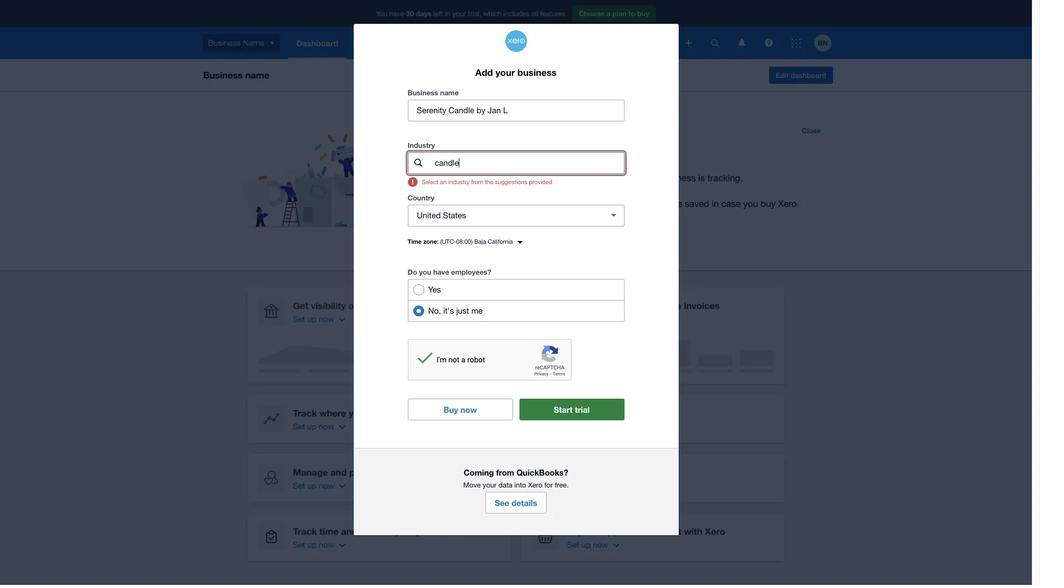 Task type: vqa. For each thing, say whether or not it's contained in the screenshot.
banner
no



Task type: describe. For each thing, give the bounding box(es) containing it.
details
[[512, 498, 537, 508]]

into
[[515, 481, 526, 489]]

select an industry from the suggestions provided
[[422, 179, 553, 185]]

(utc-
[[440, 238, 456, 245]]

coming
[[464, 468, 494, 477]]

suggestions
[[495, 179, 527, 185]]

time zone: (utc-08:00) baja california
[[408, 238, 513, 245]]

see details
[[495, 498, 537, 508]]

business
[[518, 66, 557, 78]]

me
[[472, 306, 483, 315]]

add your business
[[476, 66, 557, 78]]

industry
[[448, 179, 470, 185]]

country
[[408, 193, 435, 202]]

no, it's just me
[[428, 306, 483, 315]]

coming from quickbooks? move your data into xero for free.
[[463, 468, 569, 489]]

now
[[461, 405, 477, 415]]

california
[[488, 238, 513, 245]]

do you have employees? group
[[408, 279, 625, 322]]

yes
[[428, 285, 441, 294]]

employees?
[[451, 268, 492, 276]]

an
[[440, 179, 447, 185]]

business name
[[408, 88, 459, 97]]

select
[[422, 179, 439, 185]]

free.
[[555, 481, 569, 489]]

see details button
[[486, 492, 547, 514]]

no,
[[428, 306, 441, 315]]

start
[[554, 405, 573, 415]]

industry
[[408, 141, 435, 150]]

start trial button
[[519, 399, 625, 420]]

Industry field
[[434, 153, 624, 173]]

buy
[[444, 405, 458, 415]]

add
[[476, 66, 493, 78]]

quickbooks?
[[517, 468, 568, 477]]

zone:
[[423, 238, 439, 245]]

baja
[[474, 238, 486, 245]]

business
[[408, 88, 438, 97]]

from inside coming from quickbooks? move your data into xero for free.
[[496, 468, 514, 477]]

move
[[463, 481, 481, 489]]



Task type: locate. For each thing, give the bounding box(es) containing it.
0 vertical spatial from
[[471, 179, 484, 185]]

just
[[456, 306, 469, 315]]

start trial
[[554, 405, 590, 415]]

clear image
[[603, 205, 625, 226]]

from
[[471, 179, 484, 185], [496, 468, 514, 477]]

time
[[408, 238, 422, 245]]

have
[[433, 268, 449, 276]]

xero
[[528, 481, 543, 489]]

for
[[545, 481, 553, 489]]

1 vertical spatial from
[[496, 468, 514, 477]]

buy now button
[[408, 399, 513, 420]]

Country field
[[408, 205, 599, 226]]

your right add
[[496, 66, 515, 78]]

do you have employees?
[[408, 268, 492, 276]]

name
[[440, 88, 459, 97]]

it's
[[443, 306, 454, 315]]

your left data on the left bottom of the page
[[483, 481, 497, 489]]

data
[[499, 481, 513, 489]]

trial
[[575, 405, 590, 415]]

provided
[[529, 179, 553, 185]]

0 horizontal spatial from
[[471, 179, 484, 185]]

from up data on the left bottom of the page
[[496, 468, 514, 477]]

buy now
[[444, 405, 477, 415]]

see
[[495, 498, 510, 508]]

do
[[408, 268, 417, 276]]

08:00)
[[456, 238, 473, 245]]

you
[[419, 268, 431, 276]]

Business name field
[[408, 100, 624, 121]]

your
[[496, 66, 515, 78], [483, 481, 497, 489]]

1 horizontal spatial from
[[496, 468, 514, 477]]

1 vertical spatial your
[[483, 481, 497, 489]]

your inside coming from quickbooks? move your data into xero for free.
[[483, 481, 497, 489]]

from left the
[[471, 179, 484, 185]]

xero image
[[505, 30, 527, 52]]

the
[[485, 179, 494, 185]]

search icon image
[[415, 159, 423, 167]]

0 vertical spatial your
[[496, 66, 515, 78]]



